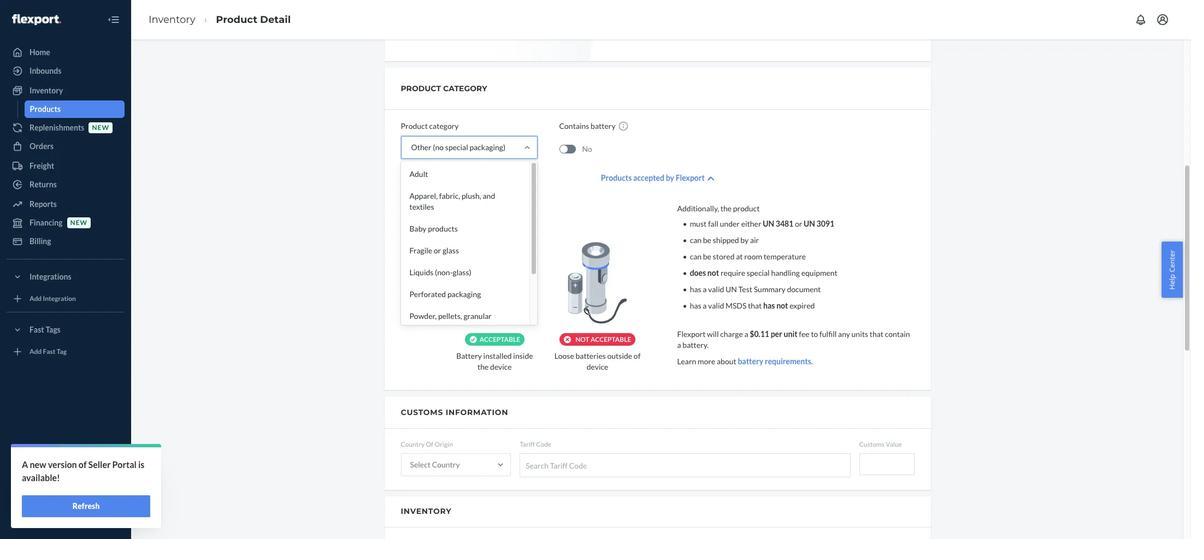 Task type: describe. For each thing, give the bounding box(es) containing it.
1 acceptable from the left
[[480, 336, 520, 344]]

other
[[411, 143, 432, 152]]

accepted
[[634, 173, 665, 183]]

orders
[[30, 142, 54, 151]]

integrations
[[30, 272, 71, 282]]

0 horizontal spatial by
[[666, 173, 675, 183]]

1 vertical spatial flexport
[[678, 330, 706, 339]]

0 horizontal spatial un
[[726, 285, 737, 294]]

detail
[[260, 13, 291, 25]]

add fast tag
[[30, 348, 67, 356]]

device for batteries
[[587, 362, 609, 372]]

add integration
[[30, 295, 76, 303]]

inventory inside 'breadcrumbs' 'navigation'
[[149, 13, 195, 25]]

center inside help center link
[[47, 494, 71, 503]]

returns
[[30, 180, 57, 189]]

product for product category
[[401, 121, 428, 131]]

0 vertical spatial the
[[721, 204, 732, 213]]

product
[[401, 84, 441, 93]]

1 horizontal spatial battery
[[738, 357, 764, 366]]

orders link
[[7, 138, 125, 155]]

2 horizontal spatial inventory
[[401, 507, 452, 517]]

close navigation image
[[107, 13, 120, 26]]

must fall under either un 3481 or un 3091
[[690, 219, 835, 228]]

talk to support button
[[7, 472, 125, 489]]

help inside button
[[1168, 274, 1178, 290]]

be for shipped
[[703, 236, 712, 245]]

product detail link
[[216, 13, 291, 25]]

perforated
[[410, 290, 446, 299]]

1 vertical spatial not
[[777, 301, 789, 310]]

fee to fulfill any units that contain a battery.
[[678, 330, 910, 350]]

plush,
[[462, 191, 481, 201]]

category
[[443, 84, 487, 93]]

batteries
[[576, 351, 606, 361]]

1 vertical spatial help center
[[30, 494, 71, 503]]

feedback
[[47, 513, 79, 522]]

baby products
[[410, 224, 458, 233]]

learn
[[678, 357, 697, 366]]

inbounds
[[30, 66, 61, 75]]

returns link
[[7, 176, 125, 194]]

search tariff code
[[526, 461, 587, 470]]

reports
[[30, 200, 57, 209]]

to for talk
[[45, 476, 52, 485]]

chevron up image
[[708, 175, 715, 183]]

1 vertical spatial or
[[434, 246, 441, 255]]

loose
[[555, 351, 574, 361]]

a down does
[[703, 285, 707, 294]]

inventory link inside 'breadcrumbs' 'navigation'
[[149, 13, 195, 25]]

support
[[54, 476, 81, 485]]

apparel,
[[410, 191, 438, 201]]

portal
[[112, 460, 137, 470]]

talk
[[30, 476, 43, 485]]

add for add integration
[[30, 295, 42, 303]]

customs information
[[401, 408, 509, 418]]

add fast tag link
[[7, 343, 125, 361]]

of for version
[[79, 460, 87, 470]]

a new version of seller portal is available!
[[22, 460, 144, 483]]

must
[[690, 219, 707, 228]]

can for can be stored at room temperature
[[690, 252, 702, 261]]

at
[[736, 252, 743, 261]]

battery installed inside the device
[[457, 351, 533, 372]]

additionally,
[[678, 204, 719, 213]]

open notifications image
[[1135, 13, 1148, 26]]

any
[[839, 330, 851, 339]]

0 horizontal spatial inventory link
[[7, 82, 125, 99]]

customs value
[[860, 441, 902, 449]]

select country
[[410, 460, 460, 470]]

products
[[428, 224, 458, 233]]

test
[[739, 285, 753, 294]]

air
[[750, 236, 759, 245]]

tag
[[57, 348, 67, 356]]

flexport logo image
[[12, 14, 61, 25]]

3481
[[776, 219, 794, 228]]

contain
[[885, 330, 910, 339]]

customs for customs value
[[860, 441, 885, 449]]

to for fee
[[811, 330, 819, 339]]

msds
[[726, 301, 747, 310]]

version
[[48, 460, 77, 470]]

1 horizontal spatial or
[[795, 219, 803, 228]]

1 horizontal spatial tariff
[[550, 461, 568, 470]]

can be stored at room temperature
[[690, 252, 806, 261]]

0 horizontal spatial code
[[536, 441, 552, 449]]

that inside fee to fulfill any units that contain a battery.
[[870, 330, 884, 339]]

home link
[[7, 44, 125, 61]]

0 vertical spatial not
[[708, 268, 719, 278]]

1 vertical spatial by
[[741, 236, 749, 245]]

battery requirements button
[[738, 356, 812, 367]]

$0.11
[[750, 330, 770, 339]]

origin
[[435, 441, 453, 449]]

product for product detail
[[216, 13, 257, 25]]

3091
[[817, 219, 835, 228]]

can be shipped by air
[[690, 236, 759, 245]]

fragile
[[410, 246, 432, 255]]

shipped
[[713, 236, 739, 245]]

a left $0.11
[[745, 330, 749, 339]]

packaging)
[[470, 143, 506, 152]]

be for stored
[[703, 252, 712, 261]]

battery.
[[683, 341, 709, 350]]

temperature
[[764, 252, 806, 261]]

per
[[771, 330, 783, 339]]

granular
[[464, 312, 492, 321]]

1 horizontal spatial un
[[763, 219, 775, 228]]

has for has a valid un test summary document
[[690, 285, 702, 294]]

settings
[[30, 457, 57, 466]]

settings link
[[7, 453, 125, 471]]

financing
[[30, 218, 63, 227]]

fast tags button
[[7, 321, 125, 339]]

reports link
[[7, 196, 125, 213]]

contains battery
[[559, 121, 616, 131]]

tariff code
[[520, 441, 552, 449]]

has for has a valid msds that has not expired
[[690, 301, 702, 310]]

billing
[[30, 237, 51, 246]]

replenishments
[[30, 123, 84, 132]]

fabric,
[[439, 191, 460, 201]]



Task type: vqa. For each thing, say whether or not it's contained in the screenshot.
inventory link
yes



Task type: locate. For each thing, give the bounding box(es) containing it.
new inside a new version of seller portal is available!
[[30, 460, 46, 470]]

by right accepted on the right top
[[666, 173, 675, 183]]

search
[[526, 461, 549, 470]]

fast inside dropdown button
[[30, 325, 44, 335]]

code up search
[[536, 441, 552, 449]]

2 horizontal spatial un
[[804, 219, 816, 228]]

tariff up search
[[520, 441, 535, 449]]

1 horizontal spatial inventory link
[[149, 13, 195, 25]]

of inside loose batteries outside of device
[[634, 351, 641, 361]]

to
[[811, 330, 819, 339], [45, 476, 52, 485]]

installed
[[484, 351, 512, 361]]

product inside 'breadcrumbs' 'navigation'
[[216, 13, 257, 25]]

0 horizontal spatial acceptable
[[480, 336, 520, 344]]

home
[[30, 48, 50, 57]]

powder,
[[410, 312, 437, 321]]

0 horizontal spatial that
[[748, 301, 762, 310]]

0 horizontal spatial center
[[47, 494, 71, 503]]

the down battery
[[478, 362, 489, 372]]

1 vertical spatial that
[[870, 330, 884, 339]]

be left stored
[[703, 252, 712, 261]]

products for products accepted by flexport
[[601, 173, 632, 183]]

0 vertical spatial or
[[795, 219, 803, 228]]

0 vertical spatial flexport
[[676, 173, 705, 183]]

add
[[30, 295, 42, 303], [30, 348, 42, 356]]

to right talk
[[45, 476, 52, 485]]

add integration link
[[7, 290, 125, 308]]

requirements
[[765, 357, 812, 366]]

2 vertical spatial new
[[30, 460, 46, 470]]

breadcrumbs navigation
[[140, 4, 300, 36]]

products left accepted on the right top
[[601, 173, 632, 183]]

1 horizontal spatial of
[[634, 351, 641, 361]]

un left "3481"
[[763, 219, 775, 228]]

new down reports link
[[70, 219, 88, 227]]

of inside a new version of seller portal is available!
[[79, 460, 87, 470]]

add left integration
[[30, 295, 42, 303]]

product left detail
[[216, 13, 257, 25]]

0 horizontal spatial tariff
[[520, 441, 535, 449]]

0 vertical spatial to
[[811, 330, 819, 339]]

country
[[401, 441, 425, 449], [432, 460, 460, 470]]

help center
[[1168, 250, 1178, 290], [30, 494, 71, 503]]

the inside battery installed inside the device
[[478, 362, 489, 372]]

under
[[720, 219, 740, 228]]

acceptable up outside
[[591, 336, 632, 344]]

battery right about
[[738, 357, 764, 366]]

can down must
[[690, 236, 702, 245]]

add for add fast tag
[[30, 348, 42, 356]]

special
[[445, 143, 468, 152], [747, 268, 770, 278]]

1 vertical spatial inventory link
[[7, 82, 125, 99]]

0 horizontal spatial inventory
[[30, 86, 63, 95]]

is
[[138, 460, 144, 470]]

1 vertical spatial valid
[[708, 301, 725, 310]]

0 vertical spatial code
[[536, 441, 552, 449]]

or left glass
[[434, 246, 441, 255]]

loose batteries outside of device
[[555, 351, 641, 372]]

a inside fee to fulfill any units that contain a battery.
[[678, 341, 681, 350]]

special right (no
[[445, 143, 468, 152]]

0 vertical spatial help
[[1168, 274, 1178, 290]]

add down fast tags at the bottom
[[30, 348, 42, 356]]

valid for un
[[708, 285, 725, 294]]

products for products
[[30, 104, 61, 114]]

refresh
[[73, 502, 100, 511]]

0 vertical spatial add
[[30, 295, 42, 303]]

a
[[703, 285, 707, 294], [703, 301, 707, 310], [745, 330, 749, 339], [678, 341, 681, 350]]

1 be from the top
[[703, 236, 712, 245]]

2 valid from the top
[[708, 301, 725, 310]]

0 vertical spatial products
[[30, 104, 61, 114]]

1 valid from the top
[[708, 285, 725, 294]]

0 vertical spatial center
[[1168, 250, 1178, 272]]

not acceptable
[[576, 336, 632, 344]]

fast left 'tags' on the left bottom of page
[[30, 325, 44, 335]]

or right "3481"
[[795, 219, 803, 228]]

1 horizontal spatial help center
[[1168, 250, 1178, 290]]

not
[[576, 336, 590, 344]]

fragile or glass
[[410, 246, 459, 255]]

baby
[[410, 224, 427, 233]]

0 horizontal spatial of
[[79, 460, 87, 470]]

1 vertical spatial product
[[401, 121, 428, 131]]

2 device from the left
[[587, 362, 609, 372]]

perforated packaging
[[410, 290, 481, 299]]

1 vertical spatial the
[[478, 362, 489, 372]]

units
[[852, 330, 869, 339]]

flexport up battery.
[[678, 330, 706, 339]]

1 horizontal spatial code
[[569, 461, 587, 470]]

1 add from the top
[[30, 295, 42, 303]]

0 horizontal spatial not
[[708, 268, 719, 278]]

help center inside button
[[1168, 250, 1178, 290]]

tariff right search
[[550, 461, 568, 470]]

to inside fee to fulfill any units that contain a battery.
[[811, 330, 819, 339]]

1 horizontal spatial device
[[587, 362, 609, 372]]

1 vertical spatial add
[[30, 348, 42, 356]]

acceptable up installed
[[480, 336, 520, 344]]

device down batteries
[[587, 362, 609, 372]]

be down fall
[[703, 236, 712, 245]]

device
[[490, 362, 512, 372], [587, 362, 609, 372]]

0 vertical spatial new
[[92, 124, 109, 132]]

1 horizontal spatial inventory
[[149, 13, 195, 25]]

1 vertical spatial fast
[[43, 348, 55, 356]]

to right fee
[[811, 330, 819, 339]]

flexport will charge a $0.11 per unit
[[678, 330, 798, 339]]

0 horizontal spatial country
[[401, 441, 425, 449]]

0 horizontal spatial to
[[45, 476, 52, 485]]

0 horizontal spatial battery
[[591, 121, 616, 131]]

unit
[[784, 330, 798, 339]]

customs for customs information
[[401, 408, 443, 418]]

outside
[[608, 351, 633, 361]]

new right 'a'
[[30, 460, 46, 470]]

a left msds
[[703, 301, 707, 310]]

new for replenishments
[[92, 124, 109, 132]]

liquids (non-glass)
[[410, 268, 472, 277]]

more
[[698, 357, 716, 366]]

0 horizontal spatial new
[[30, 460, 46, 470]]

un left 3091
[[804, 219, 816, 228]]

handling
[[772, 268, 800, 278]]

product detail
[[216, 13, 291, 25]]

2 acceptable from the left
[[591, 336, 632, 344]]

1 horizontal spatial the
[[721, 204, 732, 213]]

integration
[[43, 295, 76, 303]]

other (no special packaging)
[[411, 143, 506, 152]]

2 add from the top
[[30, 348, 42, 356]]

does
[[690, 268, 706, 278]]

product category
[[401, 84, 487, 93]]

customs up country of origin
[[401, 408, 443, 418]]

1 horizontal spatial new
[[70, 219, 88, 227]]

0 vertical spatial inventory link
[[149, 13, 195, 25]]

0 vertical spatial battery
[[591, 121, 616, 131]]

0 vertical spatial help center
[[1168, 250, 1178, 290]]

has a valid un test summary document
[[690, 285, 821, 294]]

can for can be shipped by air
[[690, 236, 702, 245]]

select
[[410, 460, 431, 470]]

fast tags
[[30, 325, 61, 335]]

0 vertical spatial of
[[634, 351, 641, 361]]

0 vertical spatial valid
[[708, 285, 725, 294]]

country down origin
[[432, 460, 460, 470]]

fast
[[30, 325, 44, 335], [43, 348, 55, 356]]

information
[[446, 408, 509, 418]]

will
[[707, 330, 719, 339]]

1 device from the left
[[490, 362, 512, 372]]

1 vertical spatial inventory
[[30, 86, 63, 95]]

0 vertical spatial country
[[401, 441, 425, 449]]

0 horizontal spatial the
[[478, 362, 489, 372]]

1 horizontal spatial customs
[[860, 441, 885, 449]]

0 vertical spatial can
[[690, 236, 702, 245]]

fulfill
[[820, 330, 837, 339]]

.
[[812, 357, 813, 366]]

help center link
[[7, 490, 125, 508]]

1 vertical spatial code
[[569, 461, 587, 470]]

0 horizontal spatial customs
[[401, 408, 443, 418]]

give
[[30, 513, 45, 522]]

1 horizontal spatial to
[[811, 330, 819, 339]]

new for financing
[[70, 219, 88, 227]]

2 vertical spatial inventory
[[401, 507, 452, 517]]

battery
[[457, 351, 482, 361]]

0 horizontal spatial device
[[490, 362, 512, 372]]

valid left msds
[[708, 301, 725, 310]]

0 vertical spatial be
[[703, 236, 712, 245]]

device for installed
[[490, 362, 512, 372]]

special up has a valid un test summary document
[[747, 268, 770, 278]]

learn more about battery requirements .
[[678, 357, 813, 366]]

fall
[[708, 219, 719, 228]]

products link
[[24, 101, 125, 118]]

0 vertical spatial tariff
[[520, 441, 535, 449]]

0 horizontal spatial product
[[216, 13, 257, 25]]

new
[[92, 124, 109, 132], [70, 219, 88, 227], [30, 460, 46, 470]]

1 horizontal spatial that
[[870, 330, 884, 339]]

1 vertical spatial battery
[[738, 357, 764, 366]]

None text field
[[860, 454, 915, 476]]

0 vertical spatial inventory
[[149, 13, 195, 25]]

0 horizontal spatial special
[[445, 143, 468, 152]]

1 horizontal spatial country
[[432, 460, 460, 470]]

not right does
[[708, 268, 719, 278]]

that down has a valid un test summary document
[[748, 301, 762, 310]]

1 horizontal spatial by
[[741, 236, 749, 245]]

1 vertical spatial country
[[432, 460, 460, 470]]

battery up no
[[591, 121, 616, 131]]

0 horizontal spatial or
[[434, 246, 441, 255]]

0 horizontal spatial help
[[30, 494, 46, 503]]

of right outside
[[634, 351, 641, 361]]

code
[[536, 441, 552, 449], [569, 461, 587, 470]]

0 vertical spatial special
[[445, 143, 468, 152]]

2 can from the top
[[690, 252, 702, 261]]

available!
[[22, 473, 60, 483]]

give feedback button
[[7, 509, 125, 526]]

code right search
[[569, 461, 587, 470]]

0 vertical spatial fast
[[30, 325, 44, 335]]

to inside button
[[45, 476, 52, 485]]

fee
[[799, 330, 810, 339]]

product up other on the left of page
[[401, 121, 428, 131]]

product
[[216, 13, 257, 25], [401, 121, 428, 131]]

freight
[[30, 161, 54, 171]]

0 horizontal spatial products
[[30, 104, 61, 114]]

has
[[690, 285, 702, 294], [690, 301, 702, 310], [764, 301, 775, 310]]

products up the 'replenishments'
[[30, 104, 61, 114]]

1 vertical spatial new
[[70, 219, 88, 227]]

additionally, the product
[[678, 204, 760, 213]]

of for outside
[[634, 351, 641, 361]]

2 horizontal spatial new
[[92, 124, 109, 132]]

that right units
[[870, 330, 884, 339]]

1 horizontal spatial center
[[1168, 250, 1178, 272]]

new down products link
[[92, 124, 109, 132]]

products
[[30, 104, 61, 114], [601, 173, 632, 183]]

un left the test
[[726, 285, 737, 294]]

freight link
[[7, 157, 125, 175]]

1 vertical spatial products
[[601, 173, 632, 183]]

valid for msds
[[708, 301, 725, 310]]

0 vertical spatial by
[[666, 173, 675, 183]]

1 vertical spatial be
[[703, 252, 712, 261]]

textiles
[[410, 202, 434, 212]]

by left air
[[741, 236, 749, 245]]

valid down require
[[708, 285, 725, 294]]

1 vertical spatial customs
[[860, 441, 885, 449]]

of left seller
[[79, 460, 87, 470]]

1 horizontal spatial special
[[747, 268, 770, 278]]

contains
[[559, 121, 590, 131]]

customs left value
[[860, 441, 885, 449]]

1 vertical spatial of
[[79, 460, 87, 470]]

1 vertical spatial special
[[747, 268, 770, 278]]

1 horizontal spatial products
[[601, 173, 632, 183]]

can up does
[[690, 252, 702, 261]]

device inside battery installed inside the device
[[490, 362, 512, 372]]

country of origin
[[401, 441, 453, 449]]

open account menu image
[[1157, 13, 1170, 26]]

a left battery.
[[678, 341, 681, 350]]

refresh button
[[22, 496, 150, 518]]

1 can from the top
[[690, 236, 702, 245]]

country left of
[[401, 441, 425, 449]]

2 be from the top
[[703, 252, 712, 261]]

1 horizontal spatial not
[[777, 301, 789, 310]]

device down installed
[[490, 362, 512, 372]]

0 vertical spatial product
[[216, 13, 257, 25]]

0 horizontal spatial help center
[[30, 494, 71, 503]]

1 vertical spatial to
[[45, 476, 52, 485]]

require
[[721, 268, 746, 278]]

the up under
[[721, 204, 732, 213]]

pellets,
[[438, 312, 462, 321]]

fast left tag on the bottom of the page
[[43, 348, 55, 356]]

1 vertical spatial tariff
[[550, 461, 568, 470]]

center inside help center button
[[1168, 250, 1178, 272]]

value
[[886, 441, 902, 449]]

1 vertical spatial center
[[47, 494, 71, 503]]

talk to support
[[30, 476, 81, 485]]

1 horizontal spatial help
[[1168, 274, 1178, 290]]

device inside loose batteries outside of device
[[587, 362, 609, 372]]

flexport left chevron up icon
[[676, 173, 705, 183]]

inside
[[513, 351, 533, 361]]

not left expired at the right bottom of page
[[777, 301, 789, 310]]

0 vertical spatial that
[[748, 301, 762, 310]]

a
[[22, 460, 28, 470]]

1 vertical spatial help
[[30, 494, 46, 503]]



